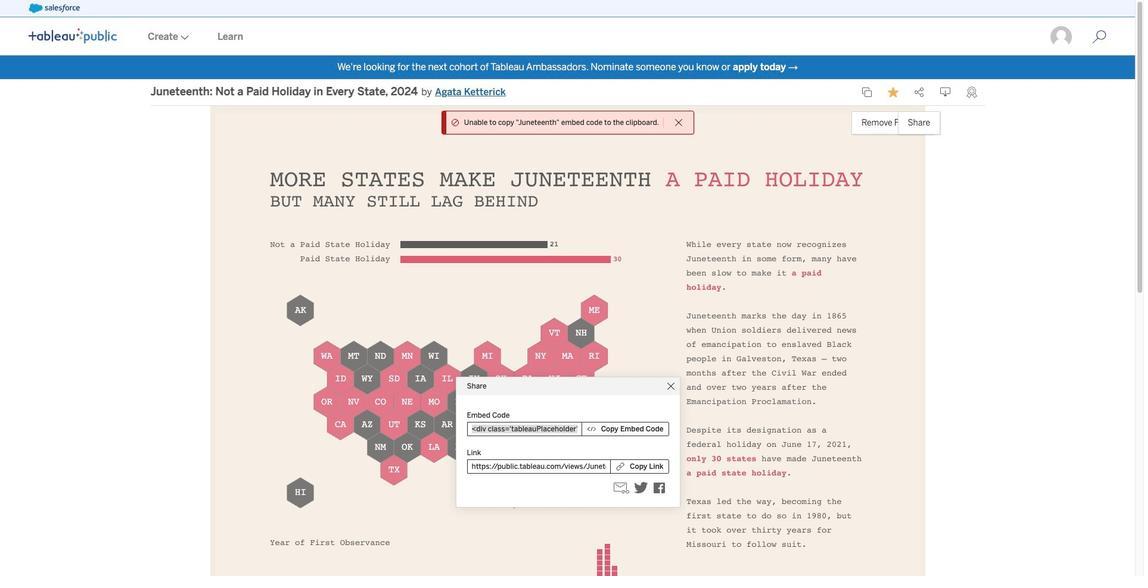 Task type: locate. For each thing, give the bounding box(es) containing it.
salesforce logo image
[[29, 4, 80, 13]]

go to search image
[[1078, 30, 1121, 44]]

share image
[[914, 87, 924, 98]]

gary.orlando image
[[1049, 25, 1073, 49]]

favorite button image
[[888, 87, 898, 98]]



Task type: describe. For each thing, give the bounding box(es) containing it.
nominate for viz of the day image
[[966, 86, 977, 98]]

make a copy image
[[861, 87, 872, 98]]

create image
[[178, 35, 189, 40]]

logo image
[[29, 28, 117, 43]]

download image
[[940, 87, 951, 98]]



Task type: vqa. For each thing, say whether or not it's contained in the screenshot.
Go to search image
yes



